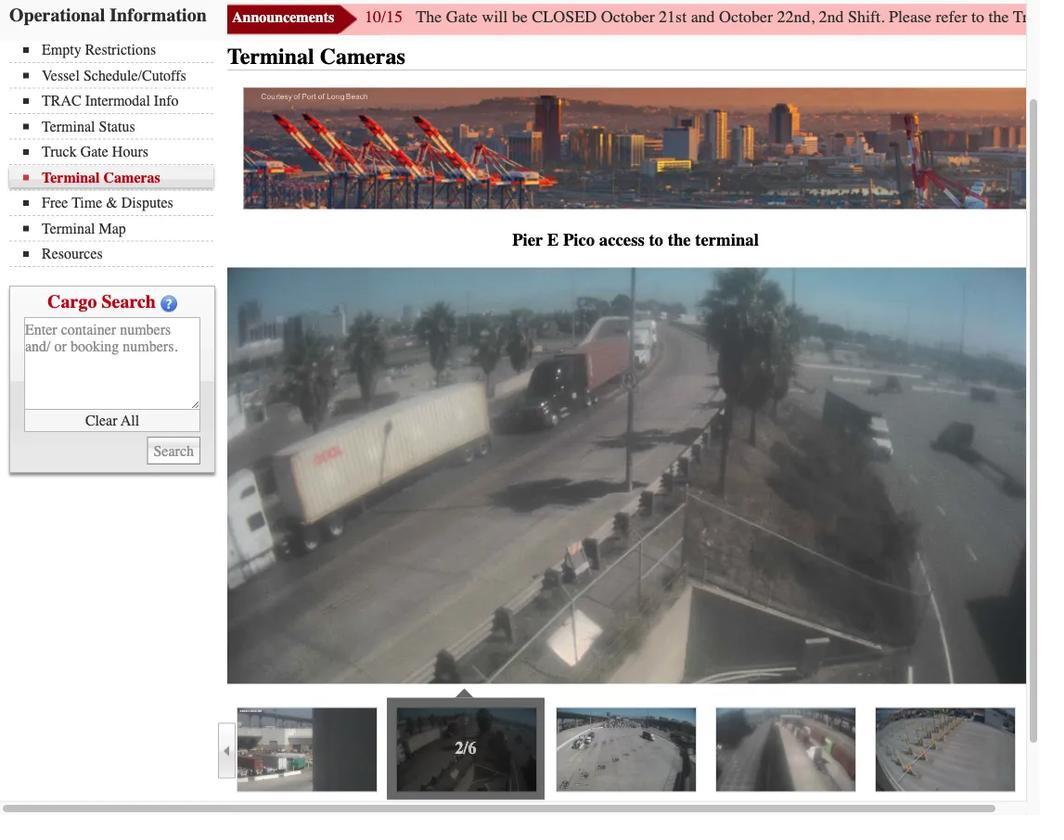 Task type: locate. For each thing, give the bounding box(es) containing it.
1 october from the left
[[601, 8, 655, 27]]

terminal
[[227, 45, 314, 70], [42, 118, 95, 136], [42, 169, 100, 187], [42, 220, 95, 238]]

None submit
[[147, 438, 200, 465]]

the left terminal
[[668, 231, 691, 251]]

0 horizontal spatial the
[[668, 231, 691, 251]]

0 horizontal spatial october
[[601, 8, 655, 27]]

0 vertical spatial the
[[989, 8, 1009, 27]]

the
[[989, 8, 1009, 27], [668, 231, 691, 251]]

the left truc
[[989, 8, 1009, 27]]

to right refer
[[972, 8, 985, 27]]

map
[[99, 220, 126, 238]]

1 horizontal spatial to
[[972, 8, 985, 27]]

restrictions
[[85, 42, 156, 59]]

cargo
[[47, 292, 97, 313]]

operational information
[[9, 5, 207, 26]]

1 vertical spatial to
[[649, 231, 664, 251]]

pier
[[512, 231, 543, 251]]

1 vertical spatial cameras
[[104, 169, 160, 187]]

to
[[972, 8, 985, 27], [649, 231, 664, 251]]

0 vertical spatial cameras
[[320, 45, 405, 70]]

to right access
[[649, 231, 664, 251]]

1 horizontal spatial october
[[719, 8, 773, 27]]

information
[[110, 5, 207, 26]]

october
[[601, 8, 655, 27], [719, 8, 773, 27]]

cameras inside the empty restrictions vessel schedule/cutoffs trac intermodal info terminal status truck gate hours terminal cameras free time & disputes terminal map resources
[[104, 169, 160, 187]]

disputes
[[121, 195, 173, 212]]

clear
[[85, 413, 117, 430]]

1 vertical spatial the
[[668, 231, 691, 251]]

terminal down announcements
[[227, 45, 314, 70]]

intermodal
[[85, 93, 150, 110]]

1 vertical spatial gate
[[80, 144, 108, 161]]

empty restrictions link
[[23, 42, 213, 59]]

and
[[691, 8, 715, 27]]

cameras
[[320, 45, 405, 70], [104, 169, 160, 187]]

resources link
[[23, 246, 213, 263]]

announcements
[[232, 9, 334, 26]]

gate inside the empty restrictions vessel schedule/cutoffs trac intermodal info terminal status truck gate hours terminal cameras free time & disputes terminal map resources
[[80, 144, 108, 161]]

gate
[[446, 8, 478, 27], [80, 144, 108, 161]]

1 horizontal spatial cameras
[[320, 45, 405, 70]]

status
[[99, 118, 135, 136]]

october right and
[[719, 8, 773, 27]]

0 horizontal spatial cameras
[[104, 169, 160, 187]]

gate down 'status'
[[80, 144, 108, 161]]

terminal down trac
[[42, 118, 95, 136]]

menu bar
[[9, 40, 223, 268]]

october left 21st
[[601, 8, 655, 27]]

search
[[102, 292, 156, 313]]

gate right the
[[446, 8, 478, 27]]

cameras down 10/15
[[320, 45, 405, 70]]

terminal status link
[[23, 118, 213, 136]]

truc
[[1013, 8, 1041, 27]]

1 horizontal spatial gate
[[446, 8, 478, 27]]

terminal down truck
[[42, 169, 100, 187]]

0 horizontal spatial gate
[[80, 144, 108, 161]]

cameras down hours
[[104, 169, 160, 187]]

terminal map link
[[23, 220, 213, 238]]

refer
[[936, 8, 968, 27]]



Task type: vqa. For each thing, say whether or not it's contained in the screenshot.
access
yes



Task type: describe. For each thing, give the bounding box(es) containing it.
22nd,
[[777, 8, 815, 27]]

all
[[121, 413, 139, 430]]

info
[[154, 93, 179, 110]]

21st
[[659, 8, 687, 27]]

trac
[[42, 93, 81, 110]]

free
[[42, 195, 68, 212]]

&
[[106, 195, 118, 212]]

vessel schedule/cutoffs link
[[23, 67, 213, 84]]

10/15
[[365, 8, 403, 27]]

Enter container numbers and/ or booking numbers.  text field
[[24, 318, 200, 411]]

hours
[[112, 144, 148, 161]]

free time & disputes link
[[23, 195, 213, 212]]

terminal up resources
[[42, 220, 95, 238]]

0 vertical spatial gate
[[446, 8, 478, 27]]

time
[[72, 195, 102, 212]]

2nd
[[819, 8, 844, 27]]

empty restrictions vessel schedule/cutoffs trac intermodal info terminal status truck gate hours terminal cameras free time & disputes terminal map resources
[[42, 42, 186, 263]]

pico
[[563, 231, 595, 251]]

closed
[[532, 8, 597, 27]]

please
[[889, 8, 932, 27]]

0 vertical spatial to
[[972, 8, 985, 27]]

clear all
[[85, 413, 139, 430]]

the
[[416, 8, 442, 27]]

e
[[547, 231, 559, 251]]

terminal cameras link
[[23, 169, 213, 187]]

2/6
[[455, 740, 477, 759]]

vessel
[[42, 67, 80, 84]]

trac intermodal info link
[[23, 93, 213, 110]]

10/15 the gate will be closed october 21st and october 22nd, 2nd shift. please refer to the truc
[[365, 8, 1041, 27]]

truck gate hours link
[[23, 144, 213, 161]]

pier e pico access to the terminal
[[512, 231, 759, 251]]

terminal
[[695, 231, 759, 251]]

terminal cameras
[[227, 45, 405, 70]]

2 october from the left
[[719, 8, 773, 27]]

schedule/cutoffs
[[83, 67, 186, 84]]

will
[[482, 8, 508, 27]]

be
[[512, 8, 528, 27]]

1 horizontal spatial the
[[989, 8, 1009, 27]]

truck
[[42, 144, 77, 161]]

menu bar containing empty restrictions
[[9, 40, 223, 268]]

clear all button
[[24, 411, 200, 433]]

access
[[599, 231, 645, 251]]

0 horizontal spatial to
[[649, 231, 664, 251]]

empty
[[42, 42, 81, 59]]

resources
[[42, 246, 103, 263]]

cargo search
[[47, 292, 156, 313]]

operational
[[9, 5, 105, 26]]

shift.
[[848, 8, 885, 27]]



